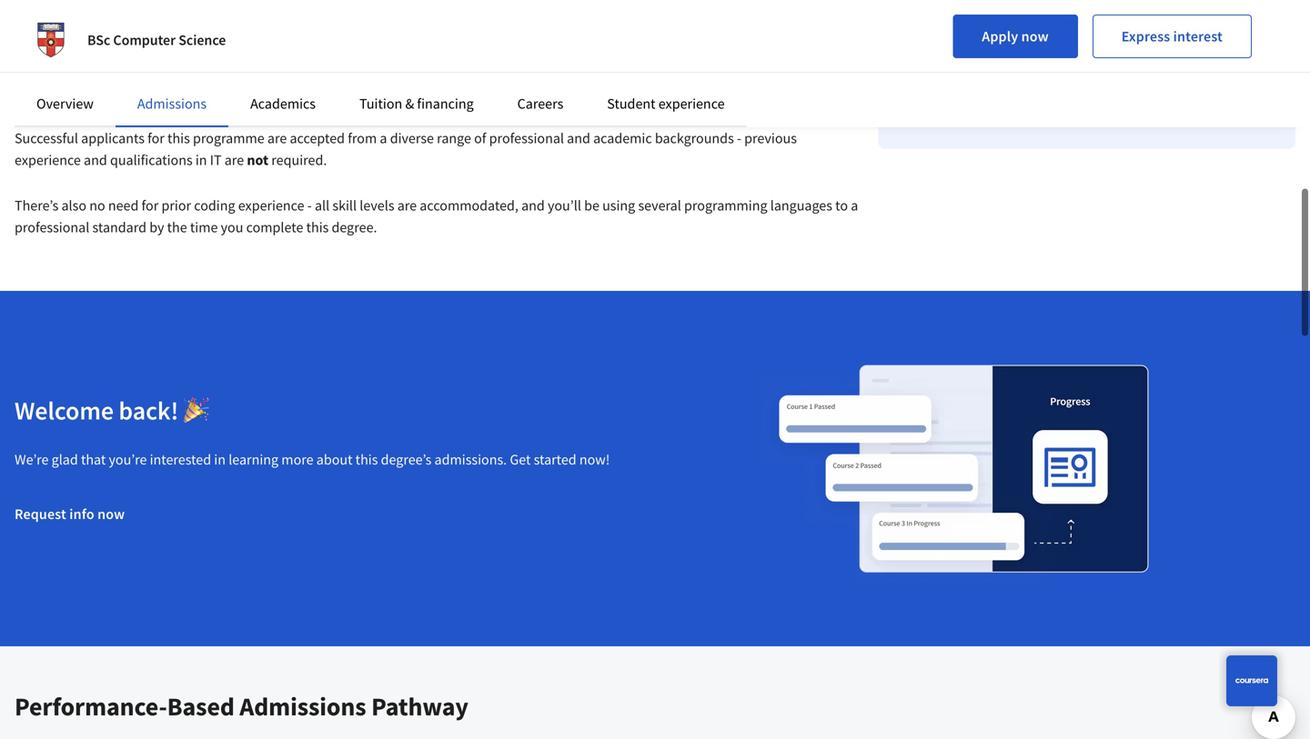 Task type: locate. For each thing, give the bounding box(es) containing it.
2 vertical spatial experience
[[238, 197, 304, 215]]

mathematics
[[86, 35, 165, 53], [343, 35, 422, 53]]

for up qualifications
[[148, 129, 165, 147]]

0 vertical spatial in
[[196, 151, 207, 169]]

you right if
[[919, 0, 941, 16]]

0 horizontal spatial you
[[221, 218, 243, 237]]

admissions.
[[435, 451, 507, 469]]

1 horizontal spatial english
[[389, 56, 435, 75]]

this
[[167, 129, 190, 147], [306, 218, 329, 237], [356, 451, 378, 469]]

0 vertical spatial be
[[254, 56, 269, 75]]

0 horizontal spatial are
[[225, 151, 244, 169]]

(grade
[[167, 35, 208, 53]]

mathematics up level
[[86, 35, 165, 53]]

welcome
[[15, 395, 114, 427]]

0 vertical spatial you
[[919, 0, 941, 16]]

by inside there's also no need for prior coding experience - all skill levels are accommodated, and you'll be using several programming languages to a professional standard by the time you complete this degree.
[[149, 218, 164, 237]]

be left using
[[584, 197, 600, 215]]

performance-
[[15, 691, 167, 723]]

0 vertical spatial admissions
[[137, 95, 207, 113]]

0 horizontal spatial professional
[[15, 218, 89, 237]]

1 vertical spatial experience
[[15, 151, 81, 169]]

the down prior
[[167, 218, 187, 237]]

can
[[229, 56, 251, 75]]

the inside there's also no need for prior coding experience - all skill levels are accommodated, and you'll be using several programming languages to a professional standard by the time you complete this degree.
[[167, 218, 187, 237]]

are right levels
[[397, 197, 417, 215]]

student for student experience
[[607, 95, 656, 113]]

apply now button
[[953, 15, 1078, 58]]

or
[[274, 35, 287, 53], [460, 35, 473, 53]]

if
[[908, 0, 916, 16]]

2 horizontal spatial are
[[397, 197, 417, 215]]

1 vertical spatial be
[[584, 197, 600, 215]]

registration
[[141, 13, 211, 31]]

0 horizontal spatial by
[[101, 13, 116, 31]]

based
[[167, 691, 235, 723]]

0 horizontal spatial be
[[254, 56, 269, 75]]

1 vertical spatial by
[[149, 218, 164, 237]]

2 vertical spatial a
[[851, 197, 858, 215]]

1 horizontal spatial -
[[737, 129, 742, 147]]

0 vertical spatial this
[[167, 129, 190, 147]]

a right the to
[[851, 197, 858, 215]]

student up academic on the top left of page
[[607, 95, 656, 113]]

e),
[[441, 35, 457, 53]]

or right e),
[[460, 35, 473, 53]]

general entrance requirements link
[[134, 78, 331, 96]]

if you have a question please contact the university of london via the
[[908, 0, 1233, 38]]

2 horizontal spatial a
[[976, 0, 984, 16]]

request info now
[[15, 506, 125, 524]]

0 horizontal spatial in
[[196, 151, 207, 169]]

student down question
[[1001, 20, 1049, 38]]

the right bsc
[[118, 13, 139, 31]]

0 horizontal spatial a
[[380, 129, 387, 147]]

this inside there's also no need for prior coding experience - all skill levels are accommodated, and you'll be using several programming languages to a professional standard by the time you complete this degree.
[[306, 218, 329, 237]]

1 english from the left
[[142, 56, 187, 75]]

the right via
[[978, 20, 998, 38]]

enquiry
[[1052, 20, 1100, 38]]

2 vertical spatial this
[[356, 451, 378, 469]]

and left you'll
[[521, 197, 545, 215]]

prospectus; programme specification link
[[962, 60, 1191, 78]]

enrolment
[[316, 13, 380, 31]]

1 horizontal spatial by
[[149, 218, 164, 237]]

get
[[510, 451, 531, 469]]

1 vertical spatial you
[[221, 218, 243, 237]]

professional inside there's also no need for prior coding experience - all skill levels are accommodated, and you'll be using several programming languages to a professional standard by the time you complete this degree.
[[15, 218, 89, 237]]

be
[[254, 56, 269, 75], [584, 197, 600, 215]]

time
[[190, 218, 218, 237]]

0 vertical spatial experience
[[659, 95, 725, 113]]

0 vertical spatial for
[[148, 129, 165, 147]]

in left it
[[196, 151, 207, 169]]

0 vertical spatial student
[[1001, 20, 1049, 38]]

academic
[[593, 129, 652, 147]]

not
[[247, 151, 269, 169]]

need
[[108, 197, 139, 215]]

from
[[348, 129, 377, 147]]

levels
[[360, 197, 395, 215]]

student
[[1001, 20, 1049, 38], [607, 95, 656, 113]]

of right range
[[474, 129, 486, 147]]

now inside request info now button
[[97, 506, 125, 524]]

for left prior
[[142, 197, 159, 215]]

good
[[62, 56, 93, 75]]

by right 17+
[[101, 13, 116, 31]]

now
[[1022, 27, 1049, 46], [97, 506, 125, 524]]

also
[[61, 197, 86, 215]]

0 horizontal spatial this
[[167, 129, 190, 147]]

express interest
[[1122, 27, 1223, 46]]

you
[[919, 0, 941, 16], [221, 218, 243, 237]]

0 vertical spatial a
[[976, 0, 984, 16]]

0 vertical spatial by
[[101, 13, 116, 31]]

experience
[[659, 95, 725, 113], [15, 151, 81, 169], [238, 197, 304, 215]]

there's
[[15, 197, 59, 215]]

and inside there's also no need for prior coding experience - all skill levels are accommodated, and you'll be using several programming languages to a professional standard by the time you complete this degree.
[[521, 197, 545, 215]]

now right apply
[[1022, 27, 1049, 46]]

previous
[[745, 129, 797, 147]]

express interest button
[[1093, 15, 1252, 58]]

0 horizontal spatial student
[[607, 95, 656, 113]]

0 horizontal spatial or
[[274, 35, 287, 53]]

0 vertical spatial -
[[737, 129, 742, 147]]

you down coding
[[221, 218, 243, 237]]

1 horizontal spatial experience
[[238, 197, 304, 215]]

not required.
[[247, 151, 327, 169]]

1 vertical spatial a
[[380, 129, 387, 147]]

computer
[[113, 31, 176, 49]]

1 horizontal spatial are
[[267, 129, 287, 147]]

1 horizontal spatial mathematics
[[343, 35, 422, 53]]

experience inside there's also no need for prior coding experience - all skill levels are accommodated, and you'll be using several programming languages to a professional standard by the time you complete this degree.
[[238, 197, 304, 215]]

the
[[1134, 0, 1154, 16], [118, 13, 139, 31], [978, 20, 998, 38], [939, 60, 959, 78], [167, 218, 187, 237]]

1 horizontal spatial this
[[306, 218, 329, 237]]

experience up backgrounds in the top of the page
[[659, 95, 725, 113]]

accommodated,
[[420, 197, 519, 215]]

be right the can in the left of the page
[[254, 56, 269, 75]]

now right info
[[97, 506, 125, 524]]

17+
[[76, 13, 98, 31]]

professional down careers link
[[489, 129, 564, 147]]

or right the 5)
[[274, 35, 287, 53]]

in left learning
[[214, 451, 226, 469]]

a right have
[[976, 0, 984, 16]]

1 horizontal spatial professional
[[489, 129, 564, 147]]

student experience link
[[607, 95, 725, 113]]

in inside successful applicants for this programme are accepted from a diverse range of professional and academic backgrounds - previous experience and qualifications in it are
[[196, 151, 207, 169]]

for
[[148, 129, 165, 147], [142, 197, 159, 215]]

prior
[[161, 197, 191, 215]]

a right from
[[380, 129, 387, 147]]

this right about
[[356, 451, 378, 469]]

1 or from the left
[[274, 35, 287, 53]]

pathway
[[371, 691, 469, 723]]

for inside there's also no need for prior coding experience - all skill levels are accommodated, and you'll be using several programming languages to a professional standard by the time you complete this degree.
[[142, 197, 159, 215]]

financing
[[417, 95, 474, 113]]

0 horizontal spatial english
[[142, 56, 187, 75]]

english down (a-
[[389, 56, 435, 75]]

experience down successful
[[15, 151, 81, 169]]

1 horizontal spatial student
[[1001, 20, 1049, 38]]

overview
[[36, 95, 94, 113]]

0 vertical spatial are
[[267, 129, 287, 147]]

0 horizontal spatial -
[[307, 197, 312, 215]]

level
[[96, 56, 124, 75]]

1 vertical spatial admissions
[[240, 691, 366, 723]]

session.
[[382, 13, 431, 31]]

professional inside successful applicants for this programme are accepted from a diverse range of professional and academic backgrounds - previous experience and qualifications in it are
[[489, 129, 564, 147]]

have
[[944, 0, 973, 16]]

all
[[315, 197, 330, 215]]

1 horizontal spatial in
[[214, 451, 226, 469]]

of inside if you have a question please contact the university of london via the
[[1221, 0, 1233, 16]]

careers
[[517, 95, 564, 113]]

a inside there's also no need for prior coding experience - all skill levels are accommodated, and you'll be using several programming languages to a professional standard by the time you complete this degree.
[[851, 197, 858, 215]]

admissions
[[137, 95, 207, 113], [240, 691, 366, 723]]

of right university
[[1221, 0, 1233, 16]]

0 horizontal spatial experience
[[15, 151, 81, 169]]

bsc computer science
[[87, 31, 226, 49]]

1 vertical spatial for
[[142, 197, 159, 215]]

experience up complete
[[238, 197, 304, 215]]

0 vertical spatial professional
[[489, 129, 564, 147]]

b
[[228, 35, 237, 53]]

admissions link
[[137, 95, 207, 113]]

tuition
[[359, 95, 402, 113]]

by down prior
[[149, 218, 164, 237]]

this up qualifications
[[167, 129, 190, 147]]

2 vertical spatial are
[[397, 197, 417, 215]]

- inside successful applicants for this programme are accepted from a diverse range of professional and academic backgrounds - previous experience and qualifications in it are
[[737, 129, 742, 147]]

/
[[240, 35, 245, 53]]

2 horizontal spatial experience
[[659, 95, 725, 113]]

back!
[[119, 395, 179, 427]]

and
[[1193, 60, 1217, 78], [567, 129, 590, 147], [84, 151, 107, 169], [521, 197, 545, 215]]

accepted
[[290, 129, 345, 147]]

2 horizontal spatial this
[[356, 451, 378, 469]]

be inside age 17+ by the registration deadline of your enrolment session. gcse mathematics (grade a*-b / 9-5) or as level mathematics (a-e), or a good level of english which can be evidenced through english proficiency tests general entrance requirements
[[254, 56, 269, 75]]

apply
[[982, 27, 1019, 46]]

the up the .
[[1134, 0, 1154, 16]]

are right it
[[225, 151, 244, 169]]

- left "all" on the top
[[307, 197, 312, 215]]

0 horizontal spatial now
[[97, 506, 125, 524]]

1 horizontal spatial a
[[851, 197, 858, 215]]

prospectus;
[[962, 60, 1034, 78]]

english up general
[[142, 56, 187, 75]]

professional down there's
[[15, 218, 89, 237]]

1 vertical spatial student
[[607, 95, 656, 113]]

you inside if you have a question please contact the university of london via the
[[919, 0, 941, 16]]

mathematics up through
[[343, 35, 422, 53]]

now inside apply now button
[[1022, 27, 1049, 46]]

1 horizontal spatial now
[[1022, 27, 1049, 46]]

(a-
[[424, 35, 441, 53]]

a
[[51, 56, 59, 75]]

1 vertical spatial this
[[306, 218, 329, 237]]

1 vertical spatial now
[[97, 506, 125, 524]]

1 horizontal spatial or
[[460, 35, 473, 53]]

0 vertical spatial now
[[1022, 27, 1049, 46]]

university of london logo image
[[29, 18, 73, 62]]

are up "not required."
[[267, 129, 287, 147]]

english
[[142, 56, 187, 75], [389, 56, 435, 75]]

by
[[101, 13, 116, 31], [149, 218, 164, 237]]

1 horizontal spatial be
[[584, 197, 600, 215]]

and down 'applicants'
[[84, 151, 107, 169]]

2 mathematics from the left
[[343, 35, 422, 53]]

question
[[986, 0, 1040, 16]]

1 vertical spatial professional
[[15, 218, 89, 237]]

student experience
[[607, 95, 725, 113]]

- left "previous" on the top right of the page
[[737, 129, 742, 147]]

1 horizontal spatial you
[[919, 0, 941, 16]]

0 horizontal spatial mathematics
[[86, 35, 165, 53]]

this down "all" on the top
[[306, 218, 329, 237]]

you're
[[109, 451, 147, 469]]

1 vertical spatial -
[[307, 197, 312, 215]]



Task type: describe. For each thing, give the bounding box(es) containing it.
via
[[957, 20, 975, 38]]

gcse
[[51, 35, 83, 53]]

coding
[[194, 197, 235, 215]]

skill
[[332, 197, 357, 215]]

contact
[[1085, 0, 1131, 16]]

qualifications
[[110, 151, 193, 169]]

requirements
[[244, 78, 331, 96]]

of right level
[[127, 56, 139, 75]]

of left your
[[270, 13, 282, 31]]

successful applicants for this programme are accepted from a diverse range of professional and academic backgrounds - previous experience and qualifications in it are
[[15, 129, 797, 169]]

1 horizontal spatial admissions
[[240, 691, 366, 723]]

bsc
[[87, 31, 110, 49]]

general
[[134, 78, 182, 96]]

overview link
[[36, 95, 94, 113]]

languages
[[771, 197, 833, 215]]

the inside age 17+ by the registration deadline of your enrolment session. gcse mathematics (grade a*-b / 9-5) or as level mathematics (a-e), or a good level of english which can be evidenced through english proficiency tests general entrance requirements
[[118, 13, 139, 31]]

london
[[908, 20, 954, 38]]

programme
[[1037, 60, 1108, 78]]

your
[[285, 13, 313, 31]]

tuition & financing link
[[359, 95, 474, 113]]

by inside age 17+ by the registration deadline of your enrolment session. gcse mathematics (grade a*-b / 9-5) or as level mathematics (a-e), or a good level of english which can be evidenced through english proficiency tests general entrance requirements
[[101, 13, 116, 31]]

embedded module image image
[[733, 335, 1197, 603]]

english proficiency tests link
[[389, 56, 539, 75]]

tests
[[510, 56, 539, 75]]

academics
[[250, 95, 316, 113]]

age
[[51, 13, 73, 31]]

🎉
[[184, 395, 209, 427]]

age 17+ by the registration deadline of your enrolment session. gcse mathematics (grade a*-b / 9-5) or as level mathematics (a-e), or a good level of english which can be evidenced through english proficiency tests general entrance requirements
[[51, 13, 539, 96]]

programme
[[193, 129, 265, 147]]

view the prospectus; programme specification and
[[908, 60, 1217, 78]]

system
[[1103, 20, 1147, 38]]

there's also no need for prior coding experience - all skill levels are accommodated, and you'll be using several programming languages to a professional standard by the time you complete this degree.
[[15, 197, 858, 237]]

student enquiry system .
[[1001, 20, 1151, 38]]

1 vertical spatial are
[[225, 151, 244, 169]]

0 horizontal spatial admissions
[[137, 95, 207, 113]]

deadline
[[214, 13, 267, 31]]

this inside successful applicants for this programme are accepted from a diverse range of professional and academic backgrounds - previous experience and qualifications in it are
[[167, 129, 190, 147]]

entrance
[[185, 78, 241, 96]]

about
[[316, 451, 353, 469]]

using
[[602, 197, 635, 215]]

standard
[[92, 218, 147, 237]]

be inside there's also no need for prior coding experience - all skill levels are accommodated, and you'll be using several programming languages to a professional standard by the time you complete this degree.
[[584, 197, 600, 215]]

as
[[290, 35, 306, 53]]

academics link
[[250, 95, 316, 113]]

experience inside successful applicants for this programme are accepted from a diverse range of professional and academic backgrounds - previous experience and qualifications in it are
[[15, 151, 81, 169]]

through
[[337, 56, 386, 75]]

learning
[[229, 451, 279, 469]]

university
[[1157, 0, 1218, 16]]

diverse
[[390, 129, 434, 147]]

you inside there's also no need for prior coding experience - all skill levels are accommodated, and you'll be using several programming languages to a professional standard by the time you complete this degree.
[[221, 218, 243, 237]]

student enquiry system link
[[1001, 20, 1147, 38]]

welcome back! 🎉
[[15, 395, 209, 427]]

careers link
[[517, 95, 564, 113]]

degree.
[[332, 218, 377, 237]]

specification
[[1111, 60, 1191, 78]]

range
[[437, 129, 471, 147]]

backgrounds
[[655, 129, 734, 147]]

a inside if you have a question please contact the university of london via the
[[976, 0, 984, 16]]

complete
[[246, 218, 303, 237]]

2 or from the left
[[460, 35, 473, 53]]

request info now button
[[0, 493, 139, 536]]

a inside successful applicants for this programme are accepted from a diverse range of professional and academic backgrounds - previous experience and qualifications in it are
[[380, 129, 387, 147]]

and down 'interest'
[[1193, 60, 1217, 78]]

view
[[908, 60, 936, 78]]

of inside successful applicants for this programme are accepted from a diverse range of professional and academic backgrounds - previous experience and qualifications in it are
[[474, 129, 486, 147]]

- inside there's also no need for prior coding experience - all skill levels are accommodated, and you'll be using several programming languages to a professional standard by the time you complete this degree.
[[307, 197, 312, 215]]

9-
[[248, 35, 259, 53]]

the right view
[[939, 60, 959, 78]]

successful
[[15, 129, 78, 147]]

for inside successful applicants for this programme are accepted from a diverse range of professional and academic backgrounds - previous experience and qualifications in it are
[[148, 129, 165, 147]]

2 english from the left
[[389, 56, 435, 75]]

proficiency
[[437, 56, 507, 75]]

which
[[190, 56, 226, 75]]

you'll
[[548, 197, 581, 215]]

it
[[210, 151, 222, 169]]

are inside there's also no need for prior coding experience - all skill levels are accommodated, and you'll be using several programming languages to a professional standard by the time you complete this degree.
[[397, 197, 417, 215]]

1 vertical spatial in
[[214, 451, 226, 469]]

express
[[1122, 27, 1171, 46]]

applicants
[[81, 129, 145, 147]]

level
[[308, 35, 340, 53]]

1 mathematics from the left
[[86, 35, 165, 53]]

glad
[[52, 451, 78, 469]]

more
[[281, 451, 314, 469]]

now!
[[580, 451, 610, 469]]

science
[[179, 31, 226, 49]]

several
[[638, 197, 681, 215]]

we're
[[15, 451, 49, 469]]

info
[[69, 506, 94, 524]]

and left academic on the top left of page
[[567, 129, 590, 147]]

student for student enquiry system .
[[1001, 20, 1049, 38]]

&
[[405, 95, 414, 113]]

apply now
[[982, 27, 1049, 46]]



Task type: vqa. For each thing, say whether or not it's contained in the screenshot.
Georgetown University
no



